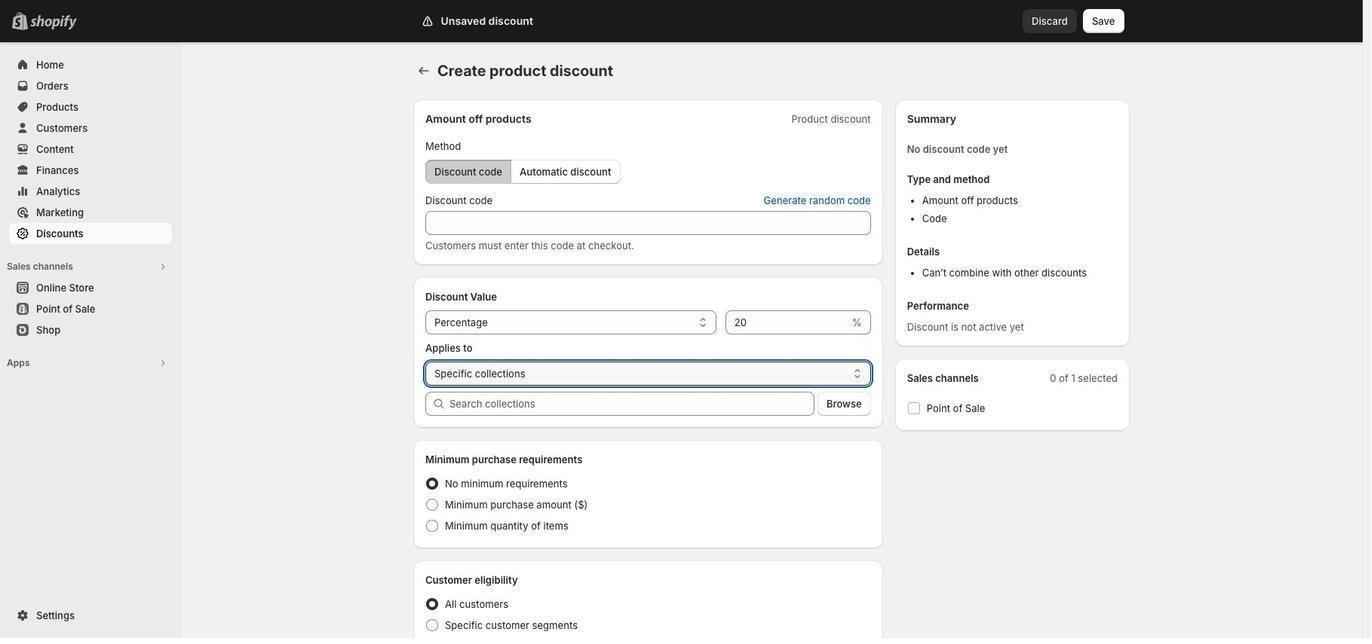 Task type: locate. For each thing, give the bounding box(es) containing it.
None text field
[[425, 211, 871, 235]]

None text field
[[725, 311, 849, 335]]



Task type: vqa. For each thing, say whether or not it's contained in the screenshot.
text box
yes



Task type: describe. For each thing, give the bounding box(es) containing it.
shopify image
[[30, 15, 77, 30]]

Search collections text field
[[449, 392, 815, 416]]



